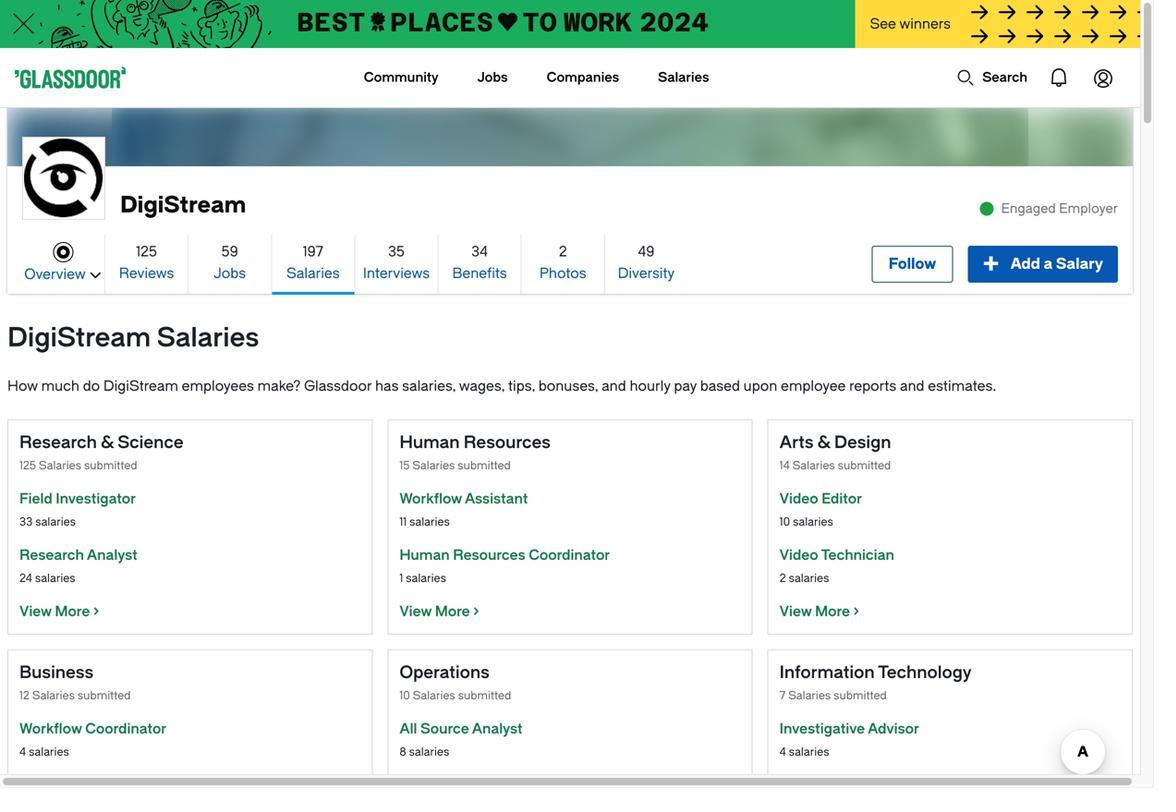 Task type: locate. For each thing, give the bounding box(es) containing it.
125 inside the 125 reviews
[[136, 244, 157, 260]]

companies link
[[547, 48, 620, 107]]

glassdoor
[[304, 378, 372, 395]]

submitted inside information technology 7 salaries submitted
[[834, 690, 887, 703]]

salary
[[1056, 256, 1104, 273]]

10 inside operations 10 salaries submitted
[[400, 690, 410, 703]]

1 view from the left
[[19, 604, 52, 620]]

0 horizontal spatial coordinator
[[85, 721, 167, 738]]

15
[[400, 459, 410, 472]]

1 horizontal spatial 4
[[780, 746, 787, 759]]

information
[[780, 663, 875, 683]]

video down 14
[[780, 491, 819, 508]]

salaries inside field investigator 33 salaries
[[35, 516, 76, 529]]

submitted inside human resources 15 salaries submitted
[[458, 459, 511, 472]]

> down video technician 2 salaries at the right
[[854, 604, 860, 620]]

resources inside human resources 15 salaries submitted
[[464, 433, 551, 453]]

salaries inside operations 10 salaries submitted
[[413, 690, 455, 703]]

coordinator down workflow assistant link
[[529, 547, 610, 564]]

&
[[101, 433, 114, 453], [818, 433, 831, 453]]

1 vertical spatial 2
[[780, 572, 786, 585]]

human for coordinator
[[400, 547, 450, 564]]

1 horizontal spatial 2
[[780, 572, 786, 585]]

much
[[41, 378, 79, 395]]

35 interviews
[[363, 244, 430, 282]]

2 view from the left
[[400, 604, 432, 620]]

submitted up "investigator"
[[84, 459, 137, 472]]

tips,
[[508, 378, 535, 395]]

1 horizontal spatial and
[[900, 378, 925, 395]]

field investigator link
[[19, 488, 361, 510]]

diversity
[[618, 265, 675, 282]]

human resources coordinator link
[[400, 544, 741, 567]]

salaries down "12"
[[29, 746, 69, 759]]

2 & from the left
[[818, 433, 831, 453]]

2 and from the left
[[900, 378, 925, 395]]

1 vertical spatial 10
[[400, 690, 410, 703]]

0 horizontal spatial 2
[[559, 244, 567, 260]]

2 horizontal spatial view
[[780, 604, 812, 620]]

human inside human resources 15 salaries submitted
[[400, 433, 460, 453]]

0 vertical spatial video
[[780, 491, 819, 508]]

and right reports
[[900, 378, 925, 395]]

human
[[400, 433, 460, 453], [400, 547, 450, 564]]

& right arts
[[818, 433, 831, 453]]

submitted inside the business 12 salaries submitted
[[78, 690, 131, 703]]

research inside the "research analyst 24 salaries"
[[19, 547, 84, 564]]

2 view more > from the left
[[400, 604, 480, 620]]

video
[[780, 491, 819, 508], [780, 547, 819, 564]]

1 vertical spatial analyst
[[472, 721, 523, 738]]

2
[[559, 244, 567, 260], [780, 572, 786, 585]]

salaries inside 'research & science 125 salaries submitted'
[[39, 459, 81, 472]]

advisor
[[868, 721, 920, 738]]

1 horizontal spatial view
[[400, 604, 432, 620]]

59
[[222, 244, 238, 260]]

view more >
[[19, 604, 99, 620], [400, 604, 480, 620], [780, 604, 860, 620]]

2 video from the top
[[780, 547, 819, 564]]

salaries inside workflow coordinator 4 salaries
[[29, 746, 69, 759]]

view for research
[[19, 604, 52, 620]]

operations
[[400, 663, 490, 683]]

0 vertical spatial analyst
[[87, 547, 138, 564]]

companies
[[547, 70, 620, 85]]

employees
[[182, 378, 254, 395]]

49 diversity
[[618, 244, 675, 282]]

workflow inside workflow coordinator 4 salaries
[[19, 721, 82, 738]]

digistream up do
[[7, 323, 151, 354]]

video editor link
[[780, 488, 1121, 510]]

salaries inside video editor 10 salaries
[[793, 516, 834, 529]]

assistant
[[465, 491, 528, 508]]

salaries down investigative
[[789, 746, 830, 759]]

0 vertical spatial resources
[[464, 433, 551, 453]]

more for 15
[[435, 604, 470, 620]]

video down video editor 10 salaries on the right bottom of the page
[[780, 547, 819, 564]]

coordinator inside human resources coordinator 1 salaries
[[529, 547, 610, 564]]

digistream for digistream
[[120, 192, 246, 218]]

1 view more > from the left
[[19, 604, 99, 620]]

coordinator down the business 12 salaries submitted
[[85, 721, 167, 738]]

add
[[1011, 256, 1041, 273]]

0 horizontal spatial and
[[602, 378, 627, 395]]

& left science
[[101, 433, 114, 453]]

salaries for workflow coordinator
[[29, 746, 69, 759]]

2 more from the left
[[435, 604, 470, 620]]

view more > down video technician 2 salaries at the right
[[780, 604, 860, 620]]

and
[[602, 378, 627, 395], [900, 378, 925, 395]]

3 view more > from the left
[[780, 604, 860, 620]]

submitted inside 'research & science 125 salaries submitted'
[[84, 459, 137, 472]]

see winners
[[870, 16, 951, 32]]

& inside 'research & science 125 salaries submitted'
[[101, 433, 114, 453]]

1 vertical spatial coordinator
[[85, 721, 167, 738]]

design
[[835, 433, 892, 453]]

see
[[870, 16, 897, 32]]

investigator
[[56, 491, 136, 508]]

digistream down digistream salaries
[[103, 378, 178, 395]]

2 down video editor 10 salaries on the right bottom of the page
[[780, 572, 786, 585]]

salaries down editor
[[793, 516, 834, 529]]

1 horizontal spatial coordinator
[[529, 547, 610, 564]]

salaries for research analyst
[[35, 572, 75, 585]]

research inside 'research & science 125 salaries submitted'
[[19, 433, 97, 453]]

1 vertical spatial digistream
[[7, 323, 151, 354]]

video technician 2 salaries
[[780, 547, 895, 585]]

research for &
[[19, 433, 97, 453]]

more for science
[[55, 604, 90, 620]]

analyst down field investigator 33 salaries
[[87, 547, 138, 564]]

125 up the field
[[19, 459, 36, 472]]

do
[[83, 378, 100, 395]]

investigative
[[780, 721, 865, 738]]

search
[[983, 70, 1028, 85]]

submitted up assistant
[[458, 459, 511, 472]]

> down human resources coordinator 1 salaries
[[473, 604, 480, 620]]

based
[[700, 378, 740, 395]]

4 down "12"
[[19, 746, 26, 759]]

human up 15
[[400, 433, 460, 453]]

coordinator
[[529, 547, 610, 564], [85, 721, 167, 738]]

3 more from the left
[[815, 604, 850, 620]]

cover image for digistream image
[[112, 108, 1029, 211]]

0 horizontal spatial 10
[[400, 690, 410, 703]]

resources down how much do digistream employees make? glassdoor has salaries, wages, tips, bonuses, and hourly pay based upon employee reports and estimates.
[[464, 433, 551, 453]]

10 down 14
[[780, 516, 790, 529]]

0 vertical spatial digistream
[[120, 192, 246, 218]]

workflow down "12"
[[19, 721, 82, 738]]

2 horizontal spatial view more >
[[780, 604, 860, 620]]

& inside arts & design 14 salaries submitted
[[818, 433, 831, 453]]

1 research from the top
[[19, 433, 97, 453]]

more
[[55, 604, 90, 620], [435, 604, 470, 620], [815, 604, 850, 620]]

0 horizontal spatial analyst
[[87, 547, 138, 564]]

4 down investigative
[[780, 746, 787, 759]]

10 up all
[[400, 690, 410, 703]]

workflow assistant link
[[400, 488, 741, 510]]

125 inside 'research & science 125 salaries submitted'
[[19, 459, 36, 472]]

and left the hourly
[[602, 378, 627, 395]]

1 vertical spatial resources
[[453, 547, 526, 564]]

see winners link
[[856, 0, 1141, 50]]

0 horizontal spatial view more >
[[19, 604, 99, 620]]

4 inside workflow coordinator 4 salaries
[[19, 746, 26, 759]]

investigative advisor link
[[780, 718, 1121, 740]]

salaries,
[[402, 378, 456, 395]]

all
[[400, 721, 417, 738]]

0 horizontal spatial more
[[55, 604, 90, 620]]

3 view from the left
[[780, 604, 812, 620]]

salaries right the "1"
[[406, 572, 446, 585]]

1 horizontal spatial view more >
[[400, 604, 480, 620]]

resources down workflow assistant 11 salaries
[[453, 547, 526, 564]]

1 vertical spatial jobs
[[214, 265, 246, 282]]

0 horizontal spatial view
[[19, 604, 52, 620]]

34 benefits
[[452, 244, 507, 282]]

1 horizontal spatial more
[[435, 604, 470, 620]]

salaries right 24
[[35, 572, 75, 585]]

4 inside 'investigative advisor 4 salaries'
[[780, 746, 787, 759]]

1 video from the top
[[780, 491, 819, 508]]

submitted down design
[[838, 459, 891, 472]]

0 vertical spatial coordinator
[[529, 547, 610, 564]]

> down the "research analyst 24 salaries"
[[93, 604, 99, 620]]

0 horizontal spatial workflow
[[19, 721, 82, 738]]

salaries down technician
[[789, 572, 830, 585]]

view down the "1"
[[400, 604, 432, 620]]

125
[[136, 244, 157, 260], [19, 459, 36, 472]]

33
[[19, 516, 33, 529]]

employee
[[781, 378, 846, 395]]

resources inside human resources coordinator 1 salaries
[[453, 547, 526, 564]]

2 horizontal spatial >
[[854, 604, 860, 620]]

analyst right source
[[472, 721, 523, 738]]

add a salary
[[1011, 256, 1104, 273]]

2 4 from the left
[[780, 746, 787, 759]]

more down video technician 2 salaries at the right
[[815, 604, 850, 620]]

1 human from the top
[[400, 433, 460, 453]]

research up 24
[[19, 547, 84, 564]]

1 horizontal spatial 125
[[136, 244, 157, 260]]

field investigator 33 salaries
[[19, 491, 136, 529]]

1 horizontal spatial &
[[818, 433, 831, 453]]

1 horizontal spatial 10
[[780, 516, 790, 529]]

view down video technician 2 salaries at the right
[[780, 604, 812, 620]]

0 horizontal spatial 4
[[19, 746, 26, 759]]

1 and from the left
[[602, 378, 627, 395]]

1 > from the left
[[93, 604, 99, 620]]

workflow
[[400, 491, 462, 508], [19, 721, 82, 738]]

workflow up 11
[[400, 491, 462, 508]]

salaries inside workflow assistant 11 salaries
[[410, 516, 450, 529]]

view more > down the "1"
[[400, 604, 480, 620]]

salaries
[[35, 516, 76, 529], [410, 516, 450, 529], [793, 516, 834, 529], [35, 572, 75, 585], [406, 572, 446, 585], [789, 572, 830, 585], [29, 746, 69, 759], [409, 746, 450, 759], [789, 746, 830, 759]]

lottie animation container image
[[290, 48, 365, 105], [290, 48, 365, 105], [957, 68, 975, 87], [957, 68, 975, 87]]

0 vertical spatial jobs
[[478, 70, 508, 85]]

salaries inside all source analyst 8 salaries
[[409, 746, 450, 759]]

human for 15
[[400, 433, 460, 453]]

0 horizontal spatial &
[[101, 433, 114, 453]]

resources
[[464, 433, 551, 453], [453, 547, 526, 564]]

1 vertical spatial workflow
[[19, 721, 82, 738]]

submitted inside arts & design 14 salaries submitted
[[838, 459, 891, 472]]

1 more from the left
[[55, 604, 90, 620]]

0 horizontal spatial >
[[93, 604, 99, 620]]

human resources 15 salaries submitted
[[400, 433, 551, 472]]

photos
[[540, 265, 587, 282]]

10
[[780, 516, 790, 529], [400, 690, 410, 703]]

view more > for design
[[780, 604, 860, 620]]

salaries right 11
[[410, 516, 450, 529]]

submitted down operations
[[458, 690, 511, 703]]

1 horizontal spatial analyst
[[472, 721, 523, 738]]

winners
[[900, 16, 951, 32]]

engaged employer
[[1002, 201, 1119, 216]]

1 4 from the left
[[19, 746, 26, 759]]

1 vertical spatial research
[[19, 547, 84, 564]]

0 vertical spatial 2
[[559, 244, 567, 260]]

human inside human resources coordinator 1 salaries
[[400, 547, 450, 564]]

more up operations
[[435, 604, 470, 620]]

1 horizontal spatial workflow
[[400, 491, 462, 508]]

0 vertical spatial human
[[400, 433, 460, 453]]

workflow inside workflow assistant 11 salaries
[[400, 491, 462, 508]]

0 horizontal spatial 125
[[19, 459, 36, 472]]

1 & from the left
[[101, 433, 114, 453]]

2 research from the top
[[19, 547, 84, 564]]

> for 15
[[473, 604, 480, 620]]

salaries right the 8
[[409, 746, 450, 759]]

1 vertical spatial human
[[400, 547, 450, 564]]

salaries inside 'investigative advisor 4 salaries'
[[789, 746, 830, 759]]

salaries
[[658, 70, 709, 85], [287, 265, 340, 282], [157, 323, 259, 354], [39, 459, 81, 472], [413, 459, 455, 472], [793, 459, 835, 472], [32, 690, 75, 703], [413, 690, 455, 703], [789, 690, 831, 703]]

research analyst 24 salaries
[[19, 547, 138, 585]]

2 up photos
[[559, 244, 567, 260]]

1 horizontal spatial >
[[473, 604, 480, 620]]

jobs down '59'
[[214, 265, 246, 282]]

research down much
[[19, 433, 97, 453]]

2 > from the left
[[473, 604, 480, 620]]

source
[[421, 721, 469, 738]]

more down the "research analyst 24 salaries"
[[55, 604, 90, 620]]

1 vertical spatial video
[[780, 547, 819, 564]]

lottie animation container image
[[1037, 55, 1082, 100], [1037, 55, 1082, 100], [1082, 55, 1126, 100], [1082, 55, 1126, 100]]

benefits
[[452, 265, 507, 282]]

operations 10 salaries submitted
[[400, 663, 511, 703]]

video inside video editor 10 salaries
[[780, 491, 819, 508]]

2 inside 2 photos
[[559, 244, 567, 260]]

salaries inside the "research analyst 24 salaries"
[[35, 572, 75, 585]]

10 inside video editor 10 salaries
[[780, 516, 790, 529]]

video inside video technician 2 salaries
[[780, 547, 819, 564]]

3 > from the left
[[854, 604, 860, 620]]

digistream up '59'
[[120, 192, 246, 218]]

workflow for workflow assistant
[[400, 491, 462, 508]]

125 up the reviews
[[136, 244, 157, 260]]

2 horizontal spatial more
[[815, 604, 850, 620]]

human up the "1"
[[400, 547, 450, 564]]

all source analyst link
[[400, 718, 741, 740]]

0 vertical spatial 10
[[780, 516, 790, 529]]

analyst
[[87, 547, 138, 564], [472, 721, 523, 738]]

view more > down 24
[[19, 604, 99, 620]]

0 vertical spatial research
[[19, 433, 97, 453]]

1 vertical spatial 125
[[19, 459, 36, 472]]

salaries right 33
[[35, 516, 76, 529]]

submitted down information in the bottom right of the page
[[834, 690, 887, 703]]

submitted up workflow coordinator 4 salaries
[[78, 690, 131, 703]]

0 vertical spatial workflow
[[400, 491, 462, 508]]

view down 24
[[19, 604, 52, 620]]

2 human from the top
[[400, 547, 450, 564]]

salaries inside video technician 2 salaries
[[789, 572, 830, 585]]

0 vertical spatial 125
[[136, 244, 157, 260]]

jobs left "companies"
[[478, 70, 508, 85]]

7
[[780, 690, 786, 703]]

workflow assistant 11 salaries
[[400, 491, 528, 529]]



Task type: vqa. For each thing, say whether or not it's contained in the screenshot.


Task type: describe. For each thing, give the bounding box(es) containing it.
salaries for workflow assistant
[[410, 516, 450, 529]]

estimates.
[[928, 378, 997, 395]]

view for arts
[[780, 604, 812, 620]]

business 12 salaries submitted
[[19, 663, 131, 703]]

view for human
[[400, 604, 432, 620]]

upon
[[744, 378, 778, 395]]

view more > for science
[[19, 604, 99, 620]]

digistream salaries
[[7, 323, 259, 354]]

salaries for investigative advisor
[[789, 746, 830, 759]]

jobs link
[[478, 48, 508, 107]]

follow
[[889, 256, 937, 273]]

video editor 10 salaries
[[780, 491, 862, 529]]

11
[[400, 516, 407, 529]]

24
[[19, 572, 32, 585]]

analyst inside all source analyst 8 salaries
[[472, 721, 523, 738]]

salaries inside human resources 15 salaries submitted
[[413, 459, 455, 472]]

logo image
[[23, 138, 104, 219]]

research for analyst
[[19, 547, 84, 564]]

submitted inside operations 10 salaries submitted
[[458, 690, 511, 703]]

1 horizontal spatial jobs
[[478, 70, 508, 85]]

1
[[400, 572, 403, 585]]

resources for 15
[[464, 433, 551, 453]]

engaged
[[1002, 201, 1056, 216]]

> for science
[[93, 604, 99, 620]]

coordinator inside workflow coordinator 4 salaries
[[85, 721, 167, 738]]

arts & design 14 salaries submitted
[[780, 433, 892, 472]]

view more > for 15
[[400, 604, 480, 620]]

pay
[[674, 378, 697, 395]]

field
[[19, 491, 52, 508]]

more for design
[[815, 604, 850, 620]]

workflow for workflow coordinator
[[19, 721, 82, 738]]

technician
[[821, 547, 895, 564]]

video technician link
[[780, 544, 1121, 567]]

& for design
[[818, 433, 831, 453]]

digistream for digistream salaries
[[7, 323, 151, 354]]

197 salaries
[[287, 244, 340, 282]]

employer
[[1060, 201, 1119, 216]]

business
[[19, 663, 94, 683]]

science
[[118, 433, 184, 453]]

how much do digistream employees make? glassdoor has salaries, wages, tips, bonuses, and hourly pay based upon employee reports and estimates.
[[7, 378, 997, 395]]

has
[[375, 378, 399, 395]]

investigative advisor 4 salaries
[[780, 721, 920, 759]]

salaries for video technician
[[789, 572, 830, 585]]

research & science 125 salaries submitted
[[19, 433, 184, 472]]

reviews
[[119, 265, 174, 282]]

> for design
[[854, 604, 860, 620]]

salaries inside arts & design 14 salaries submitted
[[793, 459, 835, 472]]

technology
[[878, 663, 972, 683]]

2 vertical spatial digistream
[[103, 378, 178, 395]]

video for video technician
[[780, 547, 819, 564]]

community
[[364, 70, 439, 85]]

12
[[19, 690, 30, 703]]

2 photos
[[540, 244, 587, 282]]

editor
[[822, 491, 862, 508]]

make?
[[258, 378, 301, 395]]

reports
[[850, 378, 897, 395]]

4 for business
[[19, 746, 26, 759]]

197
[[303, 244, 323, 260]]

salaries inside information technology 7 salaries submitted
[[789, 690, 831, 703]]

a
[[1044, 256, 1053, 273]]

salaries inside the business 12 salaries submitted
[[32, 690, 75, 703]]

resources for coordinator
[[453, 547, 526, 564]]

follow button
[[872, 246, 954, 283]]

arts
[[780, 433, 814, 453]]

4 for information
[[780, 746, 787, 759]]

analyst inside the "research analyst 24 salaries"
[[87, 547, 138, 564]]

information technology 7 salaries submitted
[[780, 663, 972, 703]]

add a salary link
[[968, 246, 1119, 283]]

all source analyst 8 salaries
[[400, 721, 523, 759]]

workflow coordinator link
[[19, 718, 361, 740]]

human resources coordinator 1 salaries
[[400, 547, 610, 585]]

59 jobs
[[214, 244, 246, 282]]

salaries for field investigator
[[35, 516, 76, 529]]

salaries for video editor
[[793, 516, 834, 529]]

bonuses,
[[539, 378, 598, 395]]

49
[[638, 244, 655, 260]]

salaries link
[[658, 48, 709, 107]]

& for science
[[101, 433, 114, 453]]

search button
[[948, 59, 1037, 96]]

workflow coordinator 4 salaries
[[19, 721, 167, 759]]

34
[[472, 244, 488, 260]]

35
[[388, 244, 405, 260]]

overview
[[24, 266, 86, 283]]

salaries inside human resources coordinator 1 salaries
[[406, 572, 446, 585]]

interviews
[[363, 265, 430, 282]]

8
[[400, 746, 406, 759]]

125 reviews
[[119, 244, 174, 282]]

0 horizontal spatial jobs
[[214, 265, 246, 282]]

video for video editor
[[780, 491, 819, 508]]

research analyst link
[[19, 544, 361, 567]]

hourly
[[630, 378, 671, 395]]

2 inside video technician 2 salaries
[[780, 572, 786, 585]]

community link
[[364, 48, 439, 107]]

wages,
[[459, 378, 505, 395]]



